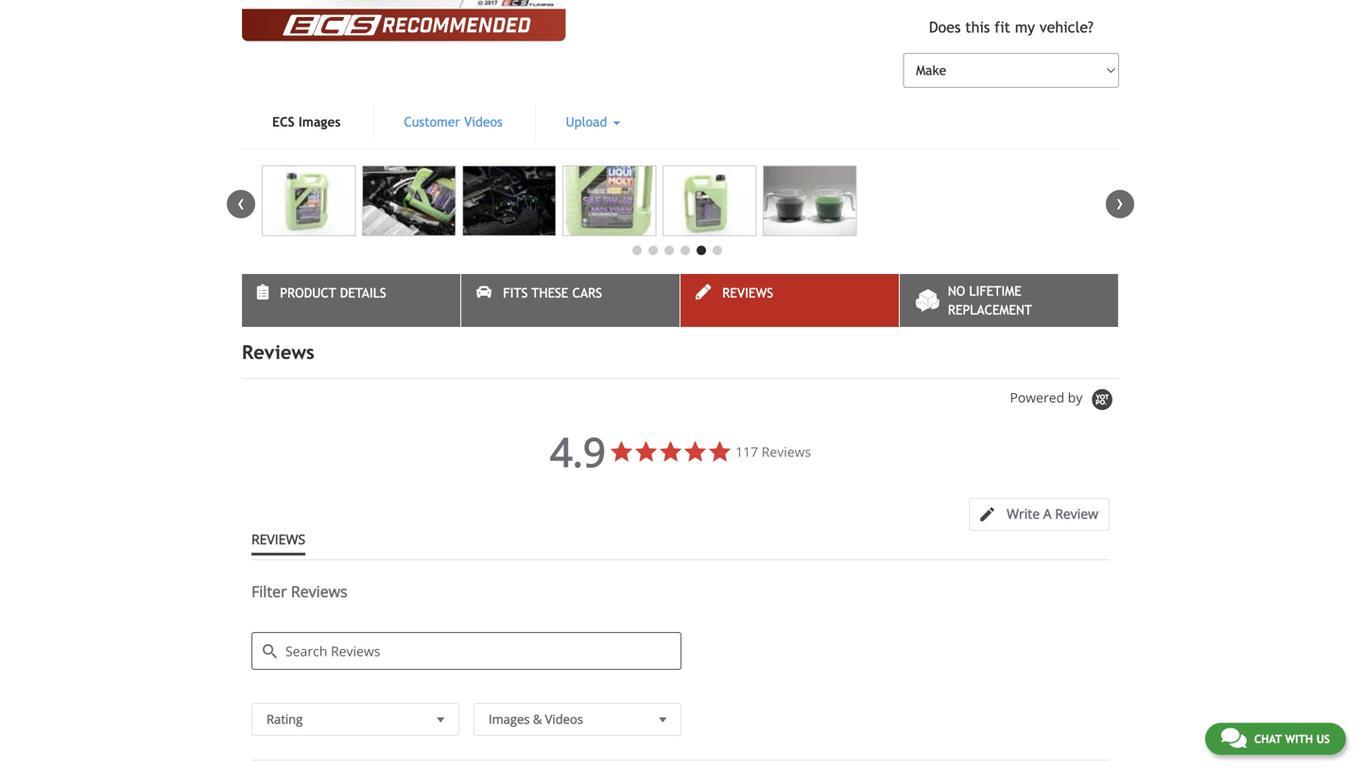 Task type: describe. For each thing, give the bounding box(es) containing it.
117 reviews
[[736, 443, 811, 461]]

chat
[[1255, 733, 1282, 746]]

0 horizontal spatial videos
[[464, 115, 503, 130]]

down triangle image
[[433, 710, 449, 730]]

product details
[[280, 286, 386, 301]]

ecs
[[272, 115, 295, 130]]

product
[[280, 286, 336, 301]]

ecs images
[[272, 115, 341, 130]]

cars
[[573, 286, 602, 301]]

117
[[736, 443, 758, 461]]

with
[[1286, 733, 1313, 746]]

my
[[1015, 18, 1035, 36]]

&
[[533, 711, 542, 728]]

write a review
[[1007, 505, 1099, 523]]

by
[[1068, 389, 1083, 407]]

reviews
[[252, 531, 305, 549]]

reviews inside heading
[[291, 582, 348, 602]]

powered by
[[1010, 389, 1086, 407]]

write no frame image
[[981, 508, 1004, 522]]

Rating Filter field
[[252, 704, 460, 737]]

4.9 star rating element
[[550, 425, 606, 479]]

Images & Videos Filter field
[[474, 704, 682, 737]]

customer videos link
[[374, 103, 533, 141]]

chat with us link
[[1205, 723, 1346, 756]]

ecs tuning recommends this product. image
[[242, 9, 566, 41]]

no lifetime replacement
[[948, 284, 1033, 318]]

product details link
[[242, 274, 460, 327]]

images & videos
[[489, 711, 583, 728]]

filter
[[252, 582, 287, 602]]

customer videos
[[404, 115, 503, 130]]

customer
[[404, 115, 460, 130]]

upload button
[[536, 103, 651, 141]]

videos inside field
[[545, 711, 583, 728]]

‹ link
[[227, 190, 255, 219]]

no lifetime replacement link
[[900, 274, 1119, 327]]



Task type: vqa. For each thing, say whether or not it's contained in the screenshot.
-
no



Task type: locate. For each thing, give the bounding box(es) containing it.
videos right the customer
[[464, 115, 503, 130]]

filter reviews heading
[[252, 582, 1110, 619]]

filter reviews
[[252, 582, 348, 602]]

› link
[[1106, 190, 1135, 219]]

lifetime
[[970, 284, 1022, 299]]

write
[[1007, 505, 1040, 523]]

1 vertical spatial videos
[[545, 711, 583, 728]]

these
[[532, 286, 569, 301]]

‹
[[237, 190, 245, 215]]

tab panel
[[252, 761, 1110, 771]]

replacement
[[948, 303, 1033, 318]]

videos
[[464, 115, 503, 130], [545, 711, 583, 728]]

ecs images link
[[242, 103, 371, 141]]

reviews link
[[681, 274, 899, 327]]

chat with us
[[1255, 733, 1330, 746]]

powered
[[1010, 389, 1065, 407]]

0 vertical spatial videos
[[464, 115, 503, 130]]

›
[[1117, 190, 1124, 215]]

images
[[299, 115, 341, 130], [489, 711, 530, 728]]

videos right &
[[545, 711, 583, 728]]

Search Reviews search field
[[252, 633, 682, 671]]

0 horizontal spatial images
[[299, 115, 341, 130]]

0 vertical spatial images
[[299, 115, 341, 130]]

down triangle image
[[655, 710, 671, 730]]

magnifying glass image
[[263, 645, 277, 659]]

es#3246016 - 20232 - molygen new generation engine oil (5w-40) - 5 liter - full synthetic oil with fluorescent, friction-reducing additive! - liqui-moly - audi bmw volkswagen mercedes benz mini porsche image
[[242, 0, 566, 9], [262, 166, 356, 237], [362, 166, 456, 237], [462, 166, 556, 237], [563, 166, 657, 237], [663, 166, 757, 237], [763, 166, 857, 237]]

fits
[[503, 286, 528, 301]]

a
[[1044, 505, 1052, 523]]

1 horizontal spatial images
[[489, 711, 530, 728]]

reviews
[[723, 286, 774, 301], [242, 342, 315, 364], [762, 443, 811, 461], [291, 582, 348, 602]]

images left &
[[489, 711, 530, 728]]

details
[[340, 286, 386, 301]]

does this fit my vehicle?
[[929, 18, 1094, 36]]

does
[[929, 18, 961, 36]]

review
[[1055, 505, 1099, 523]]

images inside field
[[489, 711, 530, 728]]

comments image
[[1222, 727, 1247, 750]]

fit
[[995, 18, 1011, 36]]

rating
[[267, 711, 303, 728]]

powered by link
[[1010, 389, 1120, 412]]

vehicle?
[[1040, 18, 1094, 36]]

write a review button
[[969, 498, 1110, 532]]

this
[[966, 18, 990, 36]]

1 horizontal spatial videos
[[545, 711, 583, 728]]

no
[[948, 284, 966, 299]]

4.9
[[550, 425, 606, 479]]

fits these cars link
[[461, 274, 680, 327]]

fits these cars
[[503, 286, 602, 301]]

1 vertical spatial images
[[489, 711, 530, 728]]

upload
[[566, 115, 611, 130]]

us
[[1317, 733, 1330, 746]]

images right ecs
[[299, 115, 341, 130]]



